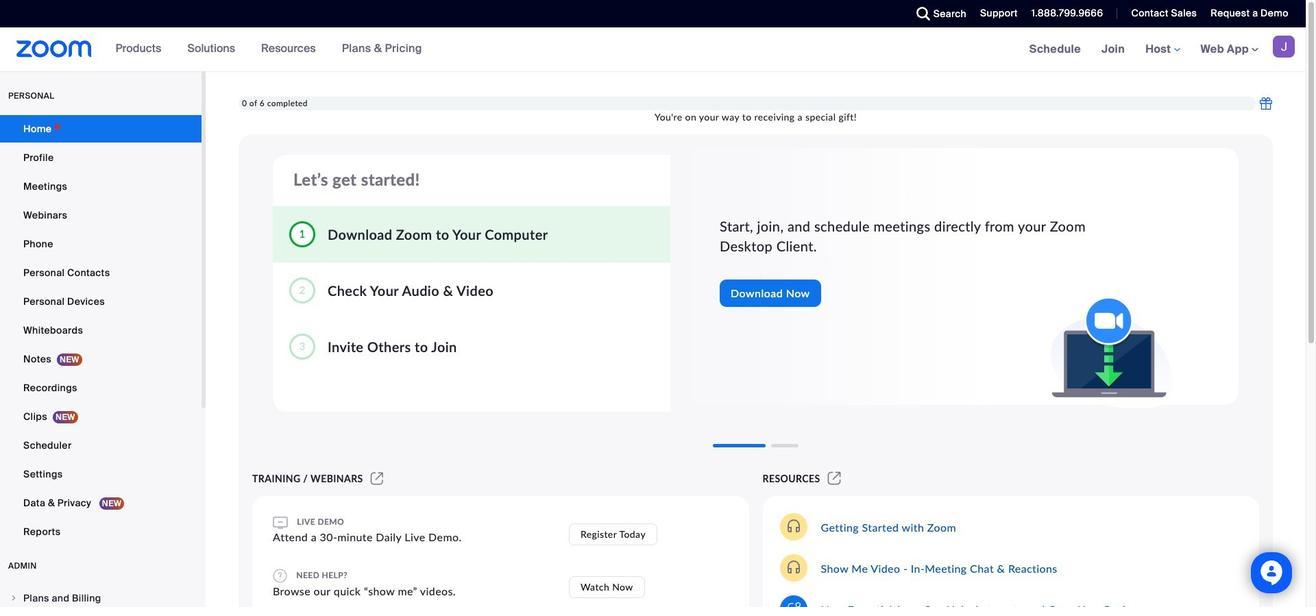 Task type: vqa. For each thing, say whether or not it's contained in the screenshot.
second Buy Now link from right
no



Task type: describe. For each thing, give the bounding box(es) containing it.
personal menu menu
[[0, 115, 202, 547]]

meetings navigation
[[1020, 27, 1307, 72]]

profile picture image
[[1274, 36, 1296, 58]]

zoom logo image
[[16, 40, 92, 58]]



Task type: locate. For each thing, give the bounding box(es) containing it.
window new image
[[369, 473, 386, 485]]

menu item
[[0, 586, 202, 608]]

window new image
[[826, 473, 844, 485]]

product information navigation
[[105, 27, 433, 71]]

right image
[[10, 595, 18, 603]]

banner
[[0, 27, 1307, 72]]



